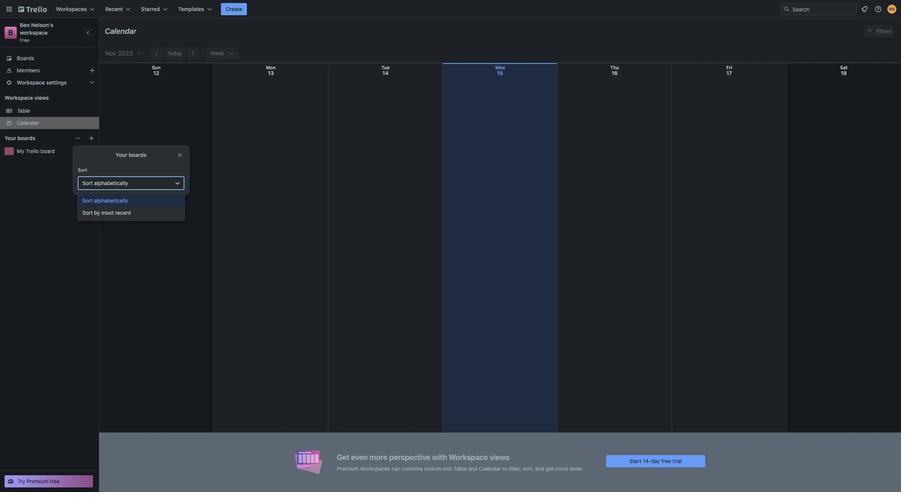 Task type: locate. For each thing, give the bounding box(es) containing it.
week button
[[206, 47, 239, 59]]

Search field
[[790, 3, 857, 15]]

your boards with 1 items element
[[5, 134, 71, 143]]

1 vertical spatial premium
[[27, 478, 48, 485]]

15
[[497, 70, 503, 76]]

views down workspace settings
[[34, 95, 49, 101]]

1 horizontal spatial boards
[[129, 152, 147, 158]]

2 and from the left
[[536, 466, 545, 472]]

ben nelson's workspace free
[[20, 22, 55, 43]]

2 horizontal spatial calendar
[[479, 466, 501, 472]]

0 horizontal spatial free
[[50, 478, 60, 485]]

2 sort alphabetically from the top
[[82, 197, 128, 204]]

1 horizontal spatial more
[[556, 466, 568, 472]]

your boards menu image
[[75, 135, 81, 141]]

1 horizontal spatial and
[[536, 466, 545, 472]]

free
[[662, 458, 672, 465], [50, 478, 60, 485]]

your
[[5, 135, 16, 141], [116, 152, 127, 158]]

settings
[[46, 79, 67, 86]]

0 vertical spatial workspaces
[[56, 6, 87, 12]]

0 vertical spatial alphabetically
[[94, 180, 128, 186]]

0 vertical spatial your boards
[[5, 135, 35, 141]]

workspace up into
[[449, 453, 488, 462]]

1 horizontal spatial views
[[490, 453, 510, 462]]

your boards
[[5, 135, 35, 141], [116, 152, 147, 158]]

premium down get
[[337, 466, 359, 472]]

starred button
[[137, 3, 172, 15]]

table down workspace views
[[17, 108, 30, 114]]

wed
[[495, 65, 505, 71]]

nelson's
[[31, 22, 53, 28]]

ben nelson (bennelson96) image
[[888, 5, 897, 14]]

to
[[503, 466, 508, 472]]

perspective
[[389, 453, 431, 462]]

2 horizontal spatial boards
[[425, 466, 442, 472]]

1 vertical spatial your boards
[[116, 152, 147, 158]]

0 vertical spatial calendar
[[105, 27, 137, 35]]

2 vertical spatial workspace
[[449, 453, 488, 462]]

workspaces button
[[51, 3, 99, 15]]

boards link
[[0, 52, 99, 64]]

free inside button
[[50, 478, 60, 485]]

start 14-day free trial link
[[606, 455, 706, 468]]

0 horizontal spatial more
[[370, 453, 388, 462]]

get
[[546, 466, 554, 472]]

free right try on the bottom left
[[50, 478, 60, 485]]

nov
[[105, 50, 116, 57]]

views up to
[[490, 453, 510, 462]]

2 alphabetically from the top
[[94, 197, 128, 204]]

1 vertical spatial more
[[556, 466, 568, 472]]

1 vertical spatial free
[[50, 478, 60, 485]]

sort,
[[523, 466, 534, 472]]

premium right try on the bottom left
[[27, 478, 48, 485]]

1 horizontal spatial table
[[454, 466, 467, 472]]

tue
[[382, 65, 390, 71]]

workspace navigation collapse icon image
[[83, 27, 94, 38]]

0 horizontal spatial boards
[[18, 135, 35, 141]]

get even more perspective with workspace views premium workspaces can combine boards into table and calendar to filter, sort, and get more done.
[[337, 453, 584, 472]]

0 vertical spatial sort alphabetically
[[82, 180, 128, 186]]

open information menu image
[[875, 5, 883, 13]]

1 vertical spatial alphabetically
[[94, 197, 128, 204]]

sort
[[78, 167, 87, 173], [82, 180, 93, 186], [82, 197, 93, 204], [82, 210, 93, 216]]

with
[[432, 453, 447, 462]]

1 vertical spatial table
[[454, 466, 467, 472]]

12
[[154, 70, 159, 76]]

0 notifications image
[[860, 5, 870, 14]]

workspace down workspace settings
[[5, 95, 33, 101]]

1 sort alphabetically from the top
[[82, 180, 128, 186]]

thu
[[611, 65, 619, 71]]

1 vertical spatial views
[[490, 453, 510, 462]]

week
[[210, 50, 224, 56]]

today
[[167, 50, 182, 56]]

try premium free button
[[5, 476, 93, 488]]

calendar down recent popup button
[[105, 27, 137, 35]]

calendar
[[105, 27, 137, 35], [17, 120, 39, 126], [479, 466, 501, 472]]

1 vertical spatial boards
[[129, 152, 147, 158]]

0 horizontal spatial calendar
[[17, 120, 39, 126]]

boards
[[18, 135, 35, 141], [129, 152, 147, 158], [425, 466, 442, 472]]

workspace inside dropdown button
[[17, 79, 45, 86]]

members
[[17, 67, 40, 74]]

free
[[20, 37, 29, 43]]

0 vertical spatial workspace
[[17, 79, 45, 86]]

even
[[351, 453, 368, 462]]

trial
[[673, 458, 682, 465]]

more right get
[[556, 466, 568, 472]]

workspaces down even
[[360, 466, 390, 472]]

free right day
[[662, 458, 672, 465]]

views
[[34, 95, 49, 101], [490, 453, 510, 462]]

calendar up your boards with 1 items element
[[17, 120, 39, 126]]

starred
[[141, 6, 160, 12]]

1 horizontal spatial free
[[662, 458, 672, 465]]

create button
[[221, 3, 247, 15]]

b link
[[5, 27, 17, 39]]

1 horizontal spatial calendar
[[105, 27, 137, 35]]

calendar left to
[[479, 466, 501, 472]]

start 14-day free trial
[[630, 458, 682, 465]]

mon
[[266, 65, 276, 71]]

0 horizontal spatial and
[[468, 466, 478, 472]]

sort alphabetically
[[82, 180, 128, 186], [82, 197, 128, 204]]

and right into
[[468, 466, 478, 472]]

workspace settings button
[[0, 77, 99, 89]]

create
[[226, 6, 243, 12]]

sun
[[152, 65, 161, 71]]

and
[[468, 466, 478, 472], [536, 466, 545, 472]]

0 horizontal spatial your boards
[[5, 135, 35, 141]]

filter,
[[509, 466, 521, 472]]

1 vertical spatial workspaces
[[360, 466, 390, 472]]

0 vertical spatial premium
[[337, 466, 359, 472]]

more right even
[[370, 453, 388, 462]]

can
[[392, 466, 401, 472]]

1 vertical spatial workspace
[[5, 95, 33, 101]]

recent button
[[101, 3, 135, 15]]

try premium free
[[18, 478, 60, 485]]

0 vertical spatial free
[[662, 458, 672, 465]]

premium
[[337, 466, 359, 472], [27, 478, 48, 485]]

close popover image
[[177, 152, 183, 158]]

1 horizontal spatial workspaces
[[360, 466, 390, 472]]

more
[[370, 453, 388, 462], [556, 466, 568, 472]]

my
[[17, 148, 24, 154]]

0 vertical spatial table
[[17, 108, 30, 114]]

today button
[[164, 47, 185, 59]]

workspaces inside 'popup button'
[[56, 6, 87, 12]]

table right into
[[454, 466, 467, 472]]

1 vertical spatial calendar
[[17, 120, 39, 126]]

0 horizontal spatial table
[[17, 108, 30, 114]]

0 horizontal spatial workspaces
[[56, 6, 87, 12]]

2 vertical spatial calendar
[[479, 466, 501, 472]]

0 vertical spatial your
[[5, 135, 16, 141]]

and left get
[[536, 466, 545, 472]]

0 horizontal spatial views
[[34, 95, 49, 101]]

table link
[[17, 107, 95, 115]]

workspace
[[17, 79, 45, 86], [5, 95, 33, 101], [449, 453, 488, 462]]

day
[[652, 458, 660, 465]]

table
[[17, 108, 30, 114], [454, 466, 467, 472]]

0 horizontal spatial premium
[[27, 478, 48, 485]]

views inside get even more perspective with workspace views premium workspaces can combine boards into table and calendar to filter, sort, and get more done.
[[490, 453, 510, 462]]

1 horizontal spatial premium
[[337, 466, 359, 472]]

fri
[[727, 65, 733, 71]]

2 vertical spatial boards
[[425, 466, 442, 472]]

alphabetically
[[94, 180, 128, 186], [94, 197, 128, 204]]

workspace settings
[[17, 79, 67, 86]]

0 horizontal spatial your
[[5, 135, 16, 141]]

primary element
[[0, 0, 902, 18]]

workspaces up the workspace navigation collapse icon
[[56, 6, 87, 12]]

1 vertical spatial sort alphabetically
[[82, 197, 128, 204]]

1 alphabetically from the top
[[94, 180, 128, 186]]

workspace down members
[[17, 79, 45, 86]]

workspaces
[[56, 6, 87, 12], [360, 466, 390, 472]]

premium inside button
[[27, 478, 48, 485]]

recent
[[105, 6, 123, 12]]

1 vertical spatial your
[[116, 152, 127, 158]]



Task type: vqa. For each thing, say whether or not it's contained in the screenshot.
Thu
yes



Task type: describe. For each thing, give the bounding box(es) containing it.
my trello board link
[[17, 148, 95, 155]]

workspace
[[20, 29, 48, 36]]

trello
[[26, 148, 39, 154]]

17
[[727, 70, 733, 76]]

into
[[443, 466, 452, 472]]

combine
[[402, 466, 423, 472]]

templates button
[[174, 3, 217, 15]]

1 and from the left
[[468, 466, 478, 472]]

workspace for workspace views
[[5, 95, 33, 101]]

nov 2023
[[105, 50, 133, 57]]

1 horizontal spatial your boards
[[116, 152, 147, 158]]

try
[[18, 478, 25, 485]]

by
[[94, 210, 100, 216]]

my trello board
[[17, 148, 55, 154]]

sat
[[841, 65, 848, 71]]

most
[[102, 210, 114, 216]]

ben nelson's workspace link
[[20, 22, 55, 36]]

boards inside get even more perspective with workspace views premium workspaces can combine boards into table and calendar to filter, sort, and get more done.
[[425, 466, 442, 472]]

0 vertical spatial more
[[370, 453, 388, 462]]

members link
[[0, 64, 99, 77]]

done.
[[570, 466, 584, 472]]

recent
[[115, 210, 131, 216]]

get
[[337, 453, 350, 462]]

your boards inside your boards with 1 items element
[[5, 135, 35, 141]]

free inside "link"
[[662, 458, 672, 465]]

boards
[[17, 55, 34, 61]]

search image
[[784, 6, 790, 12]]

0 vertical spatial views
[[34, 95, 49, 101]]

Calendar text field
[[105, 24, 137, 39]]

0 vertical spatial boards
[[18, 135, 35, 141]]

nov 2023 button
[[102, 47, 142, 59]]

14-
[[643, 458, 652, 465]]

back to home image
[[18, 3, 47, 15]]

2023
[[118, 50, 133, 57]]

sort by most recent
[[82, 210, 131, 216]]

templates
[[178, 6, 204, 12]]

filters button
[[865, 25, 894, 37]]

board
[[41, 148, 55, 154]]

1 horizontal spatial your
[[116, 152, 127, 158]]

workspace views
[[5, 95, 49, 101]]

13
[[268, 70, 274, 76]]

b
[[8, 28, 13, 37]]

workspace for workspace settings
[[17, 79, 45, 86]]

ben
[[20, 22, 30, 28]]

calendar inside get even more perspective with workspace views premium workspaces can combine boards into table and calendar to filter, sort, and get more done.
[[479, 466, 501, 472]]

premium inside get even more perspective with workspace views premium workspaces can combine boards into table and calendar to filter, sort, and get more done.
[[337, 466, 359, 472]]

14
[[383, 70, 389, 76]]

workspace inside get even more perspective with workspace views premium workspaces can combine boards into table and calendar to filter, sort, and get more done.
[[449, 453, 488, 462]]

filters
[[876, 28, 892, 34]]

add board image
[[88, 135, 95, 141]]

workspaces inside get even more perspective with workspace views premium workspaces can combine boards into table and calendar to filter, sort, and get more done.
[[360, 466, 390, 472]]

16
[[612, 70, 618, 76]]

start
[[630, 458, 642, 465]]

table inside get even more perspective with workspace views premium workspaces can combine boards into table and calendar to filter, sort, and get more done.
[[454, 466, 467, 472]]

calendar link
[[17, 119, 95, 127]]

18
[[841, 70, 847, 76]]



